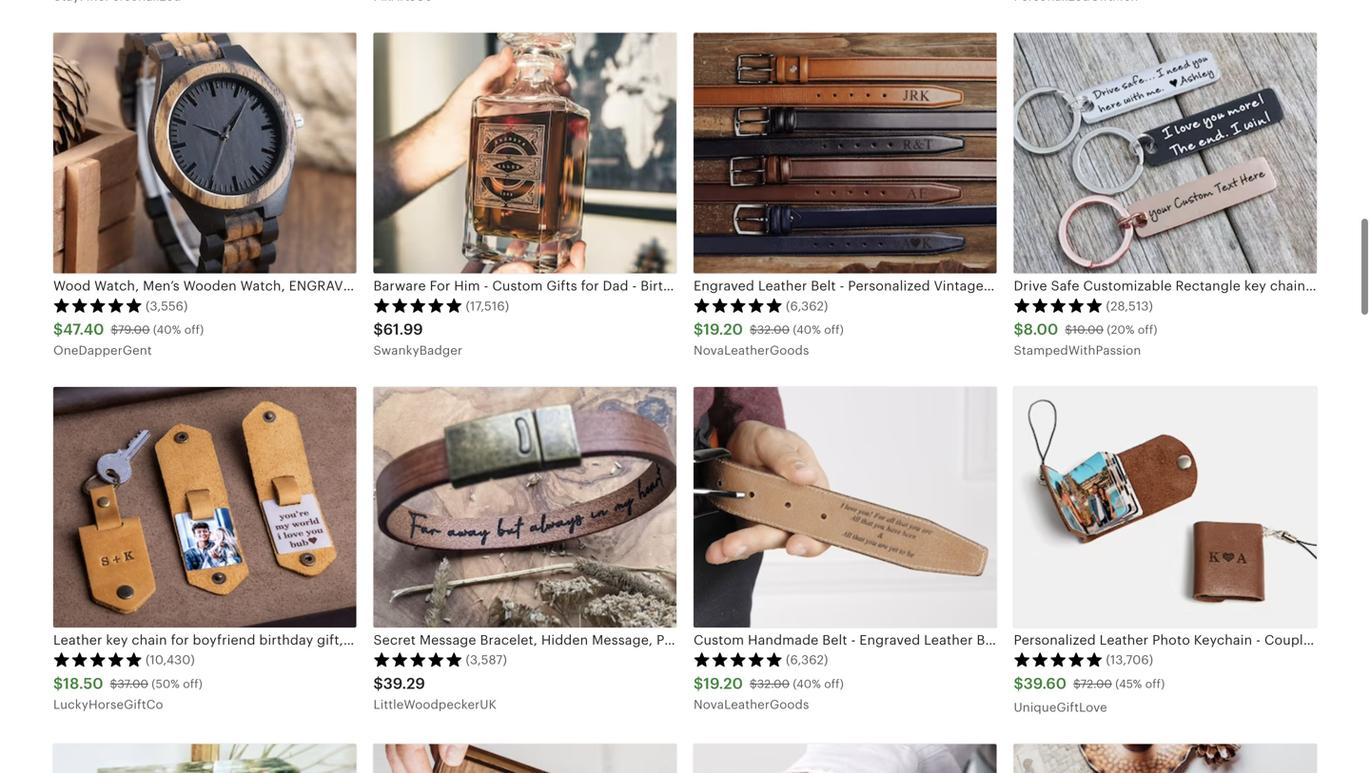 Task type: locate. For each thing, give the bounding box(es) containing it.
0 vertical spatial $ 19.20 $ 32.00 (40% off) novaleathergoods
[[694, 321, 844, 358]]

0 vertical spatial novaleathergoods
[[694, 344, 809, 358]]

2 19.20 from the top
[[704, 676, 743, 693]]

2 32.00 from the top
[[757, 678, 790, 691]]

0 vertical spatial (6,362)
[[786, 299, 829, 313]]

(6,362)
[[786, 299, 829, 313], [786, 654, 829, 668]]

1 vertical spatial 19.20
[[704, 676, 743, 693]]

custom photo gift | acrylic picture frame | acrylic photo block | gift for him | gift for husband | personalized photo | boyfriend gifts image
[[53, 745, 356, 774]]

(28,513)
[[1106, 299, 1154, 313]]

off) inside $ 18.50 $ 37.00 (50% off) luckyhorsegiftco
[[183, 678, 203, 691]]

$ 39.60 $ 72.00 (45% off)
[[1014, 676, 1165, 693]]

off) inside the $ 8.00 $ 10.00 (20% off) stampedwithpassion
[[1138, 324, 1158, 337]]

$
[[53, 321, 63, 338], [374, 321, 383, 338], [694, 321, 704, 338], [1014, 321, 1024, 338], [111, 324, 118, 337], [750, 324, 757, 337], [1065, 324, 1073, 337], [53, 676, 63, 693], [374, 676, 383, 693], [694, 676, 704, 693], [1014, 676, 1024, 693], [110, 678, 117, 691], [750, 678, 757, 691], [1074, 678, 1081, 691]]

1 vertical spatial 32.00
[[757, 678, 790, 691]]

(10,430)
[[146, 654, 195, 668]]

0 vertical spatial 32.00
[[757, 324, 790, 337]]

1 19.20 from the top
[[704, 321, 743, 338]]

(13,706)
[[1106, 654, 1154, 668]]

(40% for "5 out of 5 stars" 'image' associated with engraved leather belt - personalized vintage men's belt - custom handmade belt, genuine leather - gift for boyfriend, christmas gift for him image
[[793, 324, 821, 337]]

1 vertical spatial (6,362)
[[786, 654, 829, 668]]

5 out of 5 stars image
[[53, 298, 143, 313], [374, 298, 463, 313], [694, 298, 783, 313], [1014, 298, 1104, 313], [53, 652, 143, 668], [374, 652, 463, 668], [694, 652, 783, 668], [1014, 652, 1104, 668]]

5 out of 5 stars image for engraved leather belt - personalized vintage men's belt - custom handmade belt, genuine leather - gift for boyfriend, christmas gift for him image
[[694, 298, 783, 313]]

custom engraved leather belt - grooms men gift - genuine leather - christmas gift for dad - leather accessory for man - gift for boyfriend image
[[694, 745, 997, 774]]

$ 19.20 $ 32.00 (40% off) novaleathergoods for engraved leather belt - personalized vintage men's belt - custom handmade belt, genuine leather - gift for boyfriend, christmas gift for him image
[[694, 321, 844, 358]]

19.20
[[704, 321, 743, 338], [704, 676, 743, 693]]

stampedwithpassion
[[1014, 344, 1142, 358]]

32.00
[[757, 324, 790, 337], [757, 678, 790, 691]]

61.99
[[383, 321, 423, 338]]

leather key chain for boyfriend birthday gift, engraved leather keychain with picture, picture keyholder, boyfriend gift personalized image
[[53, 387, 356, 628]]

(3,556)
[[146, 299, 188, 313]]

(3,587)
[[466, 654, 507, 668]]

19.20 for "5 out of 5 stars" 'image' associated with engraved leather belt - personalized vintage men's belt - custom handmade belt, genuine leather - gift for boyfriend, christmas gift for him image
[[704, 321, 743, 338]]

off) inside $ 47.40 $ 79.00 (40% off) onedappergent
[[184, 324, 204, 337]]

(6,362) for custom handmade belt - engraved leather belt - grooms men gift - genuine leather - gift for boyfriend - gifts for men - gifts for him image
[[786, 654, 829, 668]]

79.00
[[118, 324, 150, 337]]

5 out of 5 stars image for the wood watch, men's wooden watch, engraving included! mens wood watch,wood watches for him, personalize watch, boyfriend gift, gifts for dad image
[[53, 298, 143, 313]]

(40% inside $ 47.40 $ 79.00 (40% off) onedappergent
[[153, 324, 181, 337]]

novaleathergoods
[[694, 344, 809, 358], [694, 698, 809, 712]]

5 out of 5 stars image for custom handmade belt - engraved leather belt - grooms men gift - genuine leather - gift for boyfriend - gifts for men - gifts for him image
[[694, 652, 783, 668]]

5 out of 5 stars image for barware for him - custom gifts for dad - birthday gift - barware set – personalized whiskey decanter set – boyfriend gift, groomsmen gifts image
[[374, 298, 463, 313]]

1 (6,362) from the top
[[786, 299, 829, 313]]

1 $ 19.20 $ 32.00 (40% off) novaleathergoods from the top
[[694, 321, 844, 358]]

2 (6,362) from the top
[[786, 654, 829, 668]]

uniquegiftlove
[[1014, 701, 1108, 715]]

off) for "5 out of 5 stars" 'image' associated with engraved leather belt - personalized vintage men's belt - custom handmade belt, genuine leather - gift for boyfriend, christmas gift for him image
[[824, 324, 844, 337]]

32.00 for engraved leather belt - personalized vintage men's belt - custom handmade belt, genuine leather - gift for boyfriend, christmas gift for him image
[[757, 324, 790, 337]]

$ inside $ 61.99 swankybadger
[[374, 321, 383, 338]]

39.60
[[1024, 676, 1067, 693]]

1 vertical spatial $ 19.20 $ 32.00 (40% off) novaleathergoods
[[694, 676, 844, 712]]

personalized leather photo keychain - couples gift for boyfriend, anniversary gifts for him, boyfriend birthday gift, christmas gifts image
[[1014, 387, 1317, 628]]

custom handmade belt - engraved leather belt - grooms men gift - genuine leather - gift for boyfriend - gifts for men - gifts for him image
[[694, 387, 997, 628]]

(40%
[[153, 324, 181, 337], [793, 324, 821, 337], [793, 678, 821, 691]]

$ 8.00 $ 10.00 (20% off) stampedwithpassion
[[1014, 321, 1158, 358]]

(45%
[[1116, 678, 1143, 691]]

5 out of 5 stars image for leather key chain for boyfriend birthday gift, engraved leather keychain with picture, picture keyholder, boyfriend gift personalized
[[53, 652, 143, 668]]

32.00 for custom handmade belt - engraved leather belt - grooms men gift - genuine leather - gift for boyfriend - gifts for men - gifts for him image
[[757, 678, 790, 691]]

$ 19.20 $ 32.00 (40% off) novaleathergoods
[[694, 321, 844, 358], [694, 676, 844, 712]]

off)
[[184, 324, 204, 337], [824, 324, 844, 337], [1138, 324, 1158, 337], [183, 678, 203, 691], [824, 678, 844, 691], [1146, 678, 1165, 691]]

1 novaleathergoods from the top
[[694, 344, 809, 358]]

19.20 for "5 out of 5 stars" 'image' corresponding to custom handmade belt - engraved leather belt - grooms men gift - genuine leather - gift for boyfriend - gifts for men - gifts for him image
[[704, 676, 743, 693]]

(50%
[[152, 678, 180, 691]]

secret message bracelet, hidden message, personalised real leather bracelet, personalised gift for him, gift for her, gift for boyfriend image
[[374, 387, 677, 628]]

1 32.00 from the top
[[757, 324, 790, 337]]

engraved leather belt - personalized vintage men's belt - custom handmade belt, genuine leather - gift for boyfriend, christmas gift for him image
[[694, 33, 997, 274]]

5 out of 5 stars image for secret message bracelet, hidden message, personalised real leather bracelet, personalised gift for him, gift for her, gift for boyfriend image
[[374, 652, 463, 668]]

novaleathergoods for "5 out of 5 stars" 'image' corresponding to custom handmade belt - engraved leather belt - grooms men gift - genuine leather - gift for boyfriend - gifts for men - gifts for him image
[[694, 698, 809, 712]]

0 vertical spatial 19.20
[[704, 321, 743, 338]]

2 $ 19.20 $ 32.00 (40% off) novaleathergoods from the top
[[694, 676, 844, 712]]

2 novaleathergoods from the top
[[694, 698, 809, 712]]

8.00
[[1024, 321, 1059, 338]]

$ 18.50 $ 37.00 (50% off) luckyhorsegiftco
[[53, 676, 203, 712]]

1 vertical spatial novaleathergoods
[[694, 698, 809, 712]]



Task type: describe. For each thing, give the bounding box(es) containing it.
custom leather belt, custom engraved men's belt, anniversary gift for husband, christmas gift for him, boyfriend christmas gift ideas image
[[1014, 745, 1317, 774]]

barware for him - custom gifts for dad - birthday gift - barware set – personalized whiskey decanter set – boyfriend gift, groomsmen gifts image
[[374, 33, 677, 274]]

72.00
[[1081, 678, 1113, 691]]

drive safe customizable rectangle key chain anniversary gift  boyfriend gift for girlfriend personalized husband gift image
[[1014, 33, 1317, 274]]

(40% for "5 out of 5 stars" 'image' corresponding to custom handmade belt - engraved leather belt - grooms men gift - genuine leather - gift for boyfriend - gifts for men - gifts for him image
[[793, 678, 821, 691]]

swankybadger
[[374, 344, 463, 358]]

(6,362) for engraved leather belt - personalized vintage men's belt - custom handmade belt, genuine leather - gift for boyfriend, christmas gift for him image
[[786, 299, 829, 313]]

off) inside $ 39.60 $ 72.00 (45% off)
[[1146, 678, 1165, 691]]

wood watch, men's wooden watch, engraving included! mens wood watch,wood watches for him, personalize watch, boyfriend gift, gifts for dad image
[[53, 33, 356, 274]]

off) for "5 out of 5 stars" 'image' corresponding to leather key chain for boyfriend birthday gift, engraved leather keychain with picture, picture keyholder, boyfriend gift personalized
[[183, 678, 203, 691]]

10.00
[[1073, 324, 1104, 337]]

$ 39.29 littlewoodpeckeruk
[[374, 676, 497, 712]]

off) for "5 out of 5 stars" 'image' associated with the wood watch, men's wooden watch, engraving included! mens wood watch,wood watches for him, personalize watch, boyfriend gift, gifts for dad image
[[184, 324, 204, 337]]

$ inside $ 39.60 $ 72.00 (45% off)
[[1074, 678, 1081, 691]]

off) for "5 out of 5 stars" 'image' corresponding to custom handmade belt - engraved leather belt - grooms men gift - genuine leather - gift for boyfriend - gifts for men - gifts for him image
[[824, 678, 844, 691]]

luckyhorsegiftco
[[53, 698, 163, 712]]

(20%
[[1107, 324, 1135, 337]]

$ 19.20 $ 32.00 (40% off) novaleathergoods for custom handmade belt - engraved leather belt - grooms men gift - genuine leather - gift for boyfriend - gifts for men - gifts for him image
[[694, 676, 844, 712]]

5 out of 5 stars image for personalized leather photo keychain - couples gift for boyfriend, anniversary gifts for him, boyfriend birthday gift, christmas gifts
[[1014, 652, 1104, 668]]

18.50
[[63, 676, 103, 693]]

47.40
[[63, 321, 104, 338]]

(17,516)
[[466, 299, 509, 313]]

39.29
[[383, 676, 425, 693]]

$ inside $ 39.29 littlewoodpeckeruk
[[374, 676, 383, 693]]

onedappergent
[[53, 344, 152, 358]]

off) for "5 out of 5 stars" 'image' corresponding to the drive safe customizable rectangle key chain anniversary gift  boyfriend gift for girlfriend personalized husband gift image
[[1138, 324, 1158, 337]]

5 out of 5 stars image for the drive safe customizable rectangle key chain anniversary gift  boyfriend gift for girlfriend personalized husband gift image
[[1014, 298, 1104, 313]]

reasons why i love you box personalized wooden puzzle gift for boyfriends birthday 5th wood anniversary wife husband valentine's day gifts image
[[374, 745, 677, 774]]

37.00
[[117, 678, 148, 691]]

$ 61.99 swankybadger
[[374, 321, 463, 358]]

$ 47.40 $ 79.00 (40% off) onedappergent
[[53, 321, 204, 358]]

novaleathergoods for "5 out of 5 stars" 'image' associated with engraved leather belt - personalized vintage men's belt - custom handmade belt, genuine leather - gift for boyfriend, christmas gift for him image
[[694, 344, 809, 358]]

(40% for "5 out of 5 stars" 'image' associated with the wood watch, men's wooden watch, engraving included! mens wood watch,wood watches for him, personalize watch, boyfriend gift, gifts for dad image
[[153, 324, 181, 337]]

littlewoodpeckeruk
[[374, 698, 497, 712]]



Task type: vqa. For each thing, say whether or not it's contained in the screenshot.
left PERSONALIZED
no



